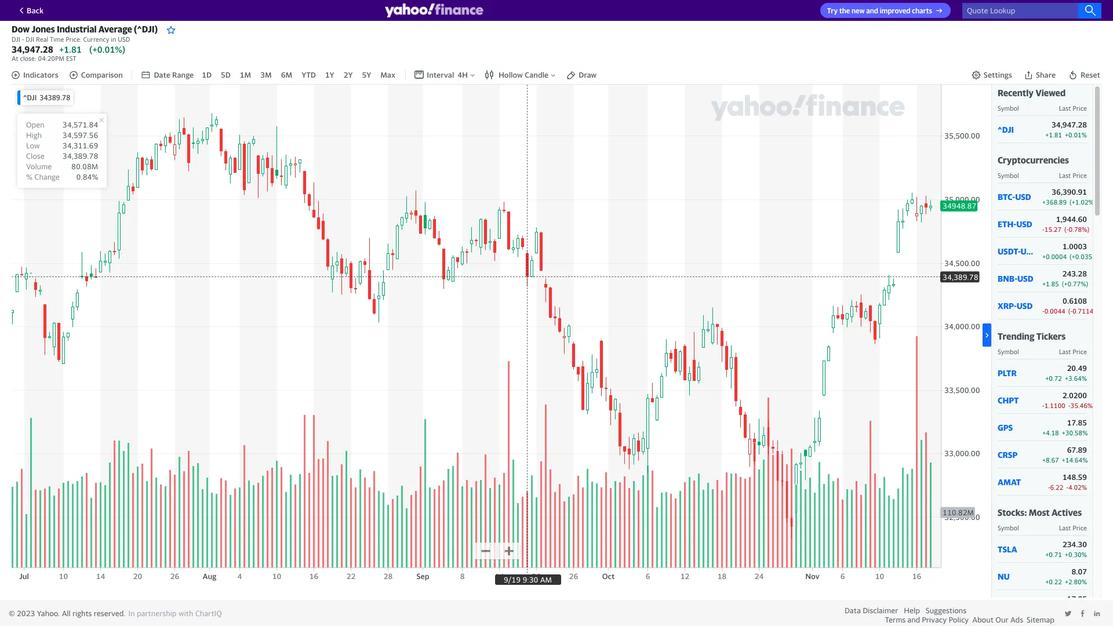 Task type: describe. For each thing, give the bounding box(es) containing it.
6m button
[[280, 69, 294, 81]]

hollow candle button
[[485, 70, 557, 80]]

about
[[973, 616, 994, 625]]

3m button
[[259, 69, 273, 81]]

reserved.
[[94, 609, 126, 618]]

34,947.28 for 34,947.28 +1.81 +0.01%
[[1052, 120, 1088, 129]]

show more image
[[983, 331, 992, 340]]

8.07 +0.22 +2.80%
[[1046, 567, 1088, 586]]

1y button
[[324, 69, 336, 81]]

draw
[[579, 70, 597, 80]]

our
[[996, 616, 1009, 625]]

chpt
[[998, 395, 1020, 405]]

new
[[852, 6, 865, 15]]

% change
[[26, 172, 60, 182]]

- for 0.6108
[[1043, 308, 1045, 315]]

4.02%
[[1069, 484, 1088, 491]]

usd for usdt-
[[1021, 246, 1037, 256]]

about our ads link
[[973, 616, 1024, 625]]

usd for eth-
[[1017, 219, 1033, 229]]

^dji link
[[998, 124, 1037, 134]]

stocks:
[[998, 508, 1028, 518]]

interval 4h
[[427, 70, 468, 80]]

36,390.91
[[1052, 187, 1088, 197]]

cryptocurrencies link
[[998, 155, 1070, 165]]

8.07
[[1072, 567, 1088, 577]]

ytd
[[302, 70, 316, 80]]

help
[[905, 606, 921, 616]]

243.28
[[1063, 269, 1088, 279]]

recently viewed
[[998, 88, 1066, 98]]

btc-usd
[[998, 192, 1032, 202]]

change
[[34, 172, 60, 182]]

17.85 +4.18 +30.58%
[[1043, 418, 1089, 437]]

234.30 +0.71 +0.30%
[[1046, 540, 1088, 559]]

pltr link
[[998, 368, 1037, 378]]

20.49 +0.72 +3.64%
[[1046, 364, 1088, 382]]

15.27
[[1045, 226, 1062, 233]]

(+0.77%)
[[1063, 280, 1089, 288]]

2y
[[344, 70, 353, 80]]

- down 2.0200 at the right
[[1069, 402, 1071, 410]]

(+0.01%)
[[89, 44, 125, 55]]

and inside data disclaimer help suggestions terms and privacy policy about our ads sitemap
[[908, 616, 921, 625]]

xrp-usd
[[998, 301, 1033, 311]]

chartiq
[[195, 609, 222, 618]]

privacy policy link
[[923, 616, 970, 625]]

9/19
[[504, 576, 521, 585]]

tsla link
[[998, 545, 1037, 554]]

34,947.28 for 34,947.28 +1.81
[[12, 44, 53, 55]]

148.59
[[1063, 473, 1088, 482]]

policy
[[949, 616, 970, 625]]

gps link
[[998, 423, 1037, 433]]

at
[[12, 55, 18, 62]]

+0.01%
[[1066, 131, 1088, 139]]

67.89
[[1068, 446, 1088, 455]]

2 dji from the left
[[26, 35, 34, 43]]

btc-usd link
[[998, 192, 1037, 202]]

+3.64%
[[1066, 375, 1088, 382]]

est
[[66, 55, 76, 62]]

^dji for ^dji 34389.78
[[23, 93, 37, 102]]

+14.64%
[[1063, 457, 1089, 464]]

in
[[129, 609, 135, 618]]

sitemap link
[[1027, 616, 1055, 625]]

(+0.0358%)
[[1070, 253, 1105, 261]]

+1.85
[[1043, 280, 1060, 288]]

xrp-
[[998, 301, 1017, 311]]

date
[[154, 70, 170, 80]]

most
[[1030, 508, 1051, 518]]

20.49
[[1068, 364, 1088, 373]]

hollow candle
[[499, 70, 549, 80]]

comparison button
[[69, 70, 123, 80]]

34,947.28 +1.81
[[12, 44, 82, 55]]

high
[[26, 131, 42, 140]]

the
[[840, 6, 851, 15]]

9:30
[[523, 576, 539, 585]]

(+1.02%)
[[1070, 198, 1097, 206]]

terms link
[[886, 616, 906, 625]]

+0.30%
[[1066, 551, 1088, 559]]

sitemap
[[1027, 616, 1055, 625]]

usd for xrp-
[[1017, 301, 1033, 311]]

price for trending tickers
[[1073, 348, 1088, 356]]

+4.18
[[1043, 429, 1060, 437]]

right column element
[[992, 85, 1105, 627]]

234.30
[[1063, 540, 1088, 549]]

privacy
[[923, 616, 947, 625]]

improved
[[880, 6, 911, 15]]

2y button
[[343, 69, 354, 81]]

34,389.78
[[63, 151, 98, 161]]

(+0.01%) at close:  04:20pm est
[[12, 44, 125, 62]]

6.22
[[1051, 484, 1064, 491]]

candle
[[525, 70, 549, 80]]

eth-usd
[[998, 219, 1033, 229]]

+1.81 for 34,947.28 +1.81 +0.01%
[[1046, 131, 1063, 139]]

+1.81 for 34,947.28 +1.81
[[59, 44, 82, 55]]

reset
[[1081, 70, 1101, 80]]

- for 1,944.60
[[1043, 226, 1045, 233]]



Task type: vqa. For each thing, say whether or not it's contained in the screenshot.


Task type: locate. For each thing, give the bounding box(es) containing it.
price up the 34,947.28 +1.81 +0.01% in the right top of the page
[[1073, 104, 1088, 112]]

(- inside 1,944.60 -15.27 (-0.78%)
[[1065, 226, 1070, 233]]

2 symbol from the top
[[998, 172, 1020, 179]]

price for cryptocurrencies
[[1073, 172, 1088, 179]]

1.1100
[[1045, 402, 1066, 410]]

3 symbol from the top
[[998, 348, 1020, 356]]

©
[[9, 609, 15, 618]]

2023
[[17, 609, 35, 618]]

17.85 up +30.58%
[[1068, 418, 1088, 428]]

viewed
[[1036, 88, 1066, 98]]

symbol for recently viewed
[[998, 104, 1020, 112]]

1 vertical spatial 17.85
[[1068, 595, 1088, 604]]

ads
[[1011, 616, 1024, 625]]

34,947.28 +1.81 +0.01%
[[1046, 120, 1088, 139]]

symbol for cryptocurrencies
[[998, 172, 1020, 179]]

1 dji from the left
[[12, 35, 20, 43]]

2 price from the top
[[1073, 172, 1088, 179]]

follow on facebook image
[[1080, 610, 1087, 618]]

- for 148.59
[[1049, 484, 1051, 491]]

dji left real
[[26, 35, 34, 43]]

^dji down recently at right
[[998, 124, 1015, 134]]

© 2023 yahoo. all rights reserved. in partnership with chartiq
[[9, 609, 222, 618]]

date range
[[154, 70, 194, 80]]

last for stocks: most actives
[[1060, 525, 1072, 532]]

34,571.84
[[63, 120, 98, 129]]

tsla
[[998, 545, 1018, 554]]

- inside 0.6108 -0.0044 (-0.7114%)
[[1043, 308, 1045, 315]]

17.85 for 17.85 +4.18 +30.58%
[[1068, 418, 1088, 428]]

+0.22
[[1046, 578, 1063, 586]]

- right eth-usd link
[[1043, 226, 1045, 233]]

nav element
[[141, 69, 397, 81]]

usdt-usd link
[[998, 246, 1037, 256]]

usd up eth-usd link
[[1016, 192, 1032, 202]]

17.85 inside 17.85 +4.18 +30.58%
[[1068, 418, 1088, 428]]

0.6108 -0.0044 (-0.7114%)
[[1043, 297, 1102, 315]]

share button
[[1023, 69, 1058, 81]]

last for recently viewed
[[1060, 104, 1072, 112]]

2 last from the top
[[1060, 172, 1072, 179]]

dji
[[12, 35, 20, 43], [26, 35, 34, 43]]

last
[[1060, 104, 1072, 112], [1060, 172, 1072, 179], [1060, 348, 1072, 356], [1060, 525, 1072, 532]]

1 horizontal spatial +1.81
[[1046, 131, 1063, 139]]

(- for xrp-usd
[[1069, 308, 1073, 315]]

1d button
[[201, 69, 213, 81]]

last price for cryptocurrencies
[[1060, 172, 1088, 179]]

- right "chpt" link
[[1043, 402, 1045, 410]]

1 vertical spatial and
[[908, 616, 921, 625]]

0 vertical spatial 17.85
[[1068, 418, 1088, 428]]

1 last from the top
[[1060, 104, 1072, 112]]

crsp
[[998, 450, 1018, 460]]

open
[[26, 120, 44, 129]]

17.85 for 17.85
[[1068, 595, 1088, 604]]

4 price from the top
[[1073, 525, 1088, 532]]

last price down actives
[[1060, 525, 1088, 532]]

3 last price from the top
[[1060, 348, 1088, 356]]

^dji for ^dji
[[998, 124, 1015, 134]]

hollow
[[499, 70, 523, 80]]

- up stocks: most actives link
[[1049, 484, 1051, 491]]

last down 'viewed'
[[1060, 104, 1072, 112]]

+0.72
[[1046, 375, 1063, 382]]

last price for trending tickers
[[1060, 348, 1088, 356]]

1 horizontal spatial dji
[[26, 35, 34, 43]]

1.0003 +0.0004 (+0.0358%)
[[1043, 242, 1105, 261]]

148.59 -6.22 -4.02%
[[1049, 473, 1088, 491]]

1y
[[325, 70, 335, 80]]

suggestions link
[[926, 606, 967, 616]]

1 last price from the top
[[1060, 104, 1088, 112]]

usd for btc-
[[1016, 192, 1032, 202]]

34,947.28 down real
[[12, 44, 53, 55]]

17.85 up follow on facebook icon
[[1068, 595, 1088, 604]]

last price up 20.49
[[1060, 348, 1088, 356]]

usdt-
[[998, 246, 1021, 256]]

3 price from the top
[[1073, 348, 1088, 356]]

and inside button
[[867, 6, 879, 15]]

price.
[[66, 35, 82, 43]]

- inside 1,944.60 -15.27 (-0.78%)
[[1043, 226, 1045, 233]]

+0.71
[[1046, 551, 1063, 559]]

usd for bnb-
[[1018, 274, 1034, 283]]

last down actives
[[1060, 525, 1072, 532]]

0 vertical spatial (-
[[1065, 226, 1070, 233]]

1 horizontal spatial 34,947.28
[[1052, 120, 1088, 129]]

and right new
[[867, 6, 879, 15]]

2 17.85 from the top
[[1068, 595, 1088, 604]]

close:
[[20, 55, 36, 62]]

am
[[541, 576, 552, 585]]

(- inside 0.6108 -0.0044 (-0.7114%)
[[1069, 308, 1073, 315]]

low
[[26, 141, 40, 150]]

time
[[50, 35, 64, 43]]

eth-
[[998, 219, 1017, 229]]

symbol down trending
[[998, 348, 1020, 356]]

price
[[1073, 104, 1088, 112], [1073, 172, 1088, 179], [1073, 348, 1088, 356], [1073, 525, 1088, 532]]

34,947.28 inside the 34,947.28 +1.81 +0.01%
[[1052, 120, 1088, 129]]

interval
[[427, 70, 454, 80]]

usd up usdt-usd link
[[1017, 219, 1033, 229]]

0 vertical spatial and
[[867, 6, 879, 15]]

usd left +0.0004
[[1021, 246, 1037, 256]]

+1.81 left the +0.01%
[[1046, 131, 1063, 139]]

and
[[867, 6, 879, 15], [908, 616, 921, 625]]

last price for stocks: most actives
[[1060, 525, 1088, 532]]

price for stocks: most actives
[[1073, 525, 1088, 532]]

try the new and improved charts
[[828, 6, 933, 15]]

date range button
[[141, 70, 194, 80]]

- down dow at the left
[[22, 35, 24, 43]]

1 symbol from the top
[[998, 104, 1020, 112]]

symbol down stocks:
[[998, 525, 1020, 532]]

0.0044
[[1045, 308, 1066, 315]]

btc-
[[998, 192, 1016, 202]]

back button
[[12, 3, 48, 18]]

back
[[27, 6, 44, 15]]

80.08m
[[71, 162, 98, 171]]

(- for eth-usd
[[1065, 226, 1070, 233]]

usd down 'bnb-usd' link
[[1017, 301, 1033, 311]]

04:20pm
[[38, 55, 64, 62]]

last price up the 34,947.28 +1.81 +0.01% in the right top of the page
[[1060, 104, 1088, 112]]

yahoo.
[[37, 609, 60, 618]]

last up 36,390.91
[[1060, 172, 1072, 179]]

5y button
[[361, 69, 373, 81]]

4 last from the top
[[1060, 525, 1072, 532]]

follow on linkedin image
[[1094, 610, 1102, 618]]

- up tickers
[[1043, 308, 1045, 315]]

+1.81 down the dji - dji real time price. currency in usd
[[59, 44, 82, 55]]

last price up 36,390.91
[[1060, 172, 1088, 179]]

indicators button
[[11, 70, 58, 80]]

stocks: most actives
[[998, 508, 1083, 518]]

symbol for stocks: most actives
[[998, 525, 1020, 532]]

last for trending tickers
[[1060, 348, 1072, 356]]

^dji inside right column 'element'
[[998, 124, 1015, 134]]

4 symbol from the top
[[998, 525, 1020, 532]]

1 horizontal spatial and
[[908, 616, 921, 625]]

4 last price from the top
[[1060, 525, 1088, 532]]

- for dji
[[22, 35, 24, 43]]

chart toolbar toolbar
[[11, 64, 1102, 85]]

yahoo finance logo image
[[385, 3, 484, 17]]

currency
[[83, 35, 109, 43]]

1 vertical spatial +1.81
[[1046, 131, 1063, 139]]

pltr
[[998, 368, 1017, 378]]

symbol down recently at right
[[998, 104, 1020, 112]]

0 horizontal spatial dji
[[12, 35, 20, 43]]

0 horizontal spatial and
[[867, 6, 879, 15]]

last for cryptocurrencies
[[1060, 172, 1072, 179]]

data disclaimer link
[[845, 606, 899, 616]]

1 vertical spatial ^dji
[[998, 124, 1015, 134]]

jones
[[32, 24, 55, 34]]

trending
[[998, 331, 1035, 342]]

symbol
[[998, 104, 1020, 112], [998, 172, 1020, 179], [998, 348, 1020, 356], [998, 525, 1020, 532]]

1 17.85 from the top
[[1068, 418, 1088, 428]]

industrial
[[57, 24, 97, 34]]

symbol up btc-
[[998, 172, 1020, 179]]

data disclaimer help suggestions terms and privacy policy about our ads sitemap
[[845, 606, 1055, 625]]

^dji down the 'indicators' button
[[23, 93, 37, 102]]

1,944.60 -15.27 (-0.78%)
[[1043, 215, 1090, 233]]

nu link
[[998, 572, 1037, 582]]

0 horizontal spatial 34,947.28
[[12, 44, 53, 55]]

price up 36,390.91
[[1073, 172, 1088, 179]]

1d
[[202, 70, 212, 80]]

1m
[[240, 70, 251, 80]]

price up '234.30'
[[1073, 525, 1088, 532]]

0.84%
[[76, 172, 98, 182]]

35.46%
[[1071, 402, 1094, 410]]

0 horizontal spatial ^dji
[[23, 93, 37, 102]]

usd right in
[[118, 35, 130, 43]]

+1.81 inside the 34,947.28 +1.81 +0.01%
[[1046, 131, 1063, 139]]

symbol for trending tickers
[[998, 348, 1020, 356]]

0.6108
[[1063, 297, 1088, 306]]

0 vertical spatial 34,947.28
[[12, 44, 53, 55]]

3 last from the top
[[1060, 348, 1072, 356]]

4h
[[458, 70, 468, 80]]

price up 20.49
[[1073, 348, 1088, 356]]

1,944.60
[[1057, 215, 1088, 224]]

Quote Lookup text field
[[963, 3, 1102, 18]]

tickers
[[1037, 331, 1067, 342]]

1 vertical spatial 34,947.28
[[1052, 120, 1088, 129]]

(-
[[1065, 226, 1070, 233], [1069, 308, 1073, 315]]

34,947.28 up the +0.01%
[[1052, 120, 1088, 129]]

last price for recently viewed
[[1060, 104, 1088, 112]]

gps
[[998, 423, 1014, 433]]

+2.80%
[[1066, 578, 1088, 586]]

0 vertical spatial ^dji
[[23, 93, 37, 102]]

1 price from the top
[[1073, 104, 1088, 112]]

draw button
[[566, 69, 598, 81]]

last up 20.49
[[1060, 348, 1072, 356]]

and right "terms"
[[908, 616, 921, 625]]

recently viewed link
[[998, 88, 1066, 98]]

dji down dow at the left
[[12, 35, 20, 43]]

price for recently viewed
[[1073, 104, 1088, 112]]

ytd button
[[301, 69, 317, 81]]

2 last price from the top
[[1060, 172, 1088, 179]]

- for 2.0200
[[1043, 402, 1045, 410]]

settings button
[[972, 70, 1013, 80]]

search image
[[1085, 5, 1097, 16]]

- right 6.22
[[1067, 484, 1069, 491]]

stocks: most actives link
[[998, 508, 1083, 518]]

(- down the 0.6108
[[1069, 308, 1073, 315]]

bnb-
[[998, 274, 1018, 283]]

follow on twitter image
[[1065, 610, 1073, 618]]

(- down 1,944.60
[[1065, 226, 1070, 233]]

+8.67
[[1043, 457, 1060, 464]]

5d button
[[220, 69, 232, 81]]

0 horizontal spatial +1.81
[[59, 44, 82, 55]]

1 vertical spatial (-
[[1069, 308, 1073, 315]]

1 horizontal spatial ^dji
[[998, 124, 1015, 134]]

usd left +1.85
[[1018, 274, 1034, 283]]

0 vertical spatial +1.81
[[59, 44, 82, 55]]



